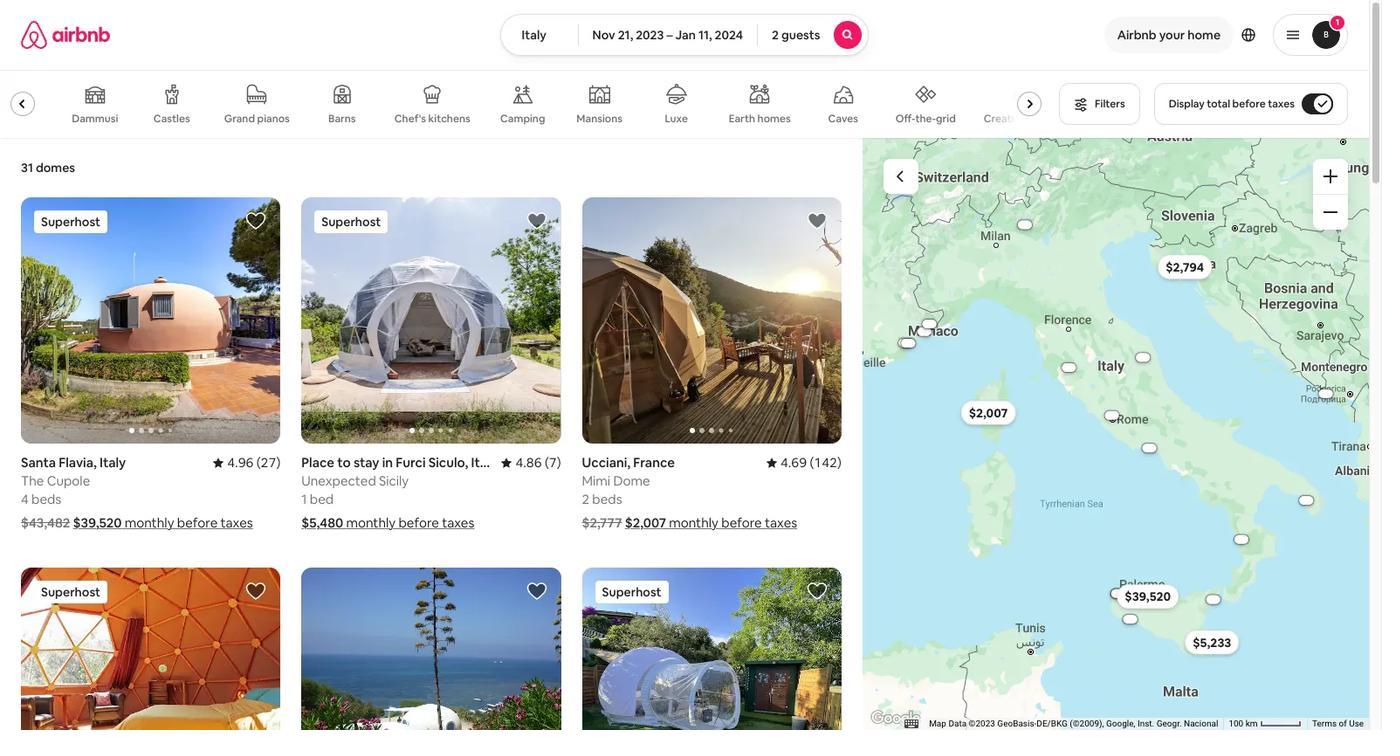 Task type: describe. For each thing, give the bounding box(es) containing it.
de/bkg
[[1037, 719, 1068, 729]]

4.96 out of 5 average rating,  27 reviews image
[[213, 455, 281, 471]]

nov 21, 2023 – jan 11, 2024 button
[[578, 14, 758, 56]]

21,
[[618, 27, 634, 43]]

4.69
[[781, 455, 807, 471]]

google,
[[1107, 719, 1136, 729]]

©2023
[[969, 719, 996, 729]]

unexpected sicily 1 bed $5,480 monthly before taxes
[[302, 473, 475, 532]]

creative spaces
[[984, 112, 1063, 126]]

4.96
[[227, 455, 254, 471]]

airbnb your home link
[[1107, 17, 1232, 53]]

taxes inside 'ucciani, france mimi dome 2 beds $2,777 $2,007 monthly before taxes'
[[765, 515, 798, 532]]

monthly inside santa flavia, italy the cupole 4 beds $43,482 $39,520 monthly before taxes
[[125, 515, 174, 531]]

camping
[[500, 112, 545, 126]]

1 button
[[1274, 14, 1349, 56]]

airbnb
[[1118, 27, 1157, 43]]

the-
[[916, 112, 937, 126]]

your
[[1160, 27, 1186, 43]]

data
[[949, 719, 967, 729]]

ucciani,
[[582, 455, 631, 471]]

4
[[21, 491, 29, 508]]

(©2009),
[[1070, 719, 1104, 729]]

2023
[[636, 27, 664, 43]]

santa
[[21, 455, 56, 471]]

cupole
[[47, 473, 90, 490]]

earth homes
[[729, 112, 791, 126]]

$39,520 inside 'button'
[[1125, 589, 1172, 605]]

santa flavia, italy the cupole 4 beds $43,482 $39,520 monthly before taxes
[[21, 455, 253, 531]]

total
[[1208, 97, 1231, 111]]

$10,053
[[1110, 591, 1128, 597]]

31
[[21, 160, 33, 176]]

add to wishlist: place to stay in furci siculo, italy image
[[526, 211, 547, 232]]

terms of use link
[[1313, 719, 1365, 729]]

the
[[21, 473, 44, 490]]

airbnb your home
[[1118, 27, 1221, 43]]

(7)
[[545, 455, 561, 471]]

$39,520 inside santa flavia, italy the cupole 4 beds $43,482 $39,520 monthly before taxes
[[73, 515, 122, 531]]

2 guests button
[[757, 14, 870, 56]]

$2,794
[[1166, 259, 1205, 275]]

mimi
[[582, 473, 611, 490]]

off-the-grid
[[896, 112, 956, 126]]

beds inside santa flavia, italy the cupole 4 beds $43,482 $39,520 monthly before taxes
[[31, 491, 61, 508]]

flavia,
[[59, 455, 97, 471]]

$10,053 button
[[1101, 589, 1136, 598]]

km
[[1246, 719, 1258, 729]]

2024
[[715, 27, 743, 43]]

homes
[[758, 112, 791, 126]]

monthly inside unexpected sicily 1 bed $5,480 monthly before taxes
[[346, 515, 396, 532]]

chef's
[[395, 112, 426, 126]]

guests
[[782, 27, 821, 43]]

terms
[[1313, 719, 1337, 729]]

creative
[[984, 112, 1026, 126]]

display
[[1169, 97, 1205, 111]]

$5,233
[[1193, 635, 1232, 650]]

add to wishlist: place to stay in coaraze, france image
[[246, 581, 267, 602]]

grand
[[224, 112, 255, 126]]

france
[[634, 455, 675, 471]]

jan
[[676, 27, 696, 43]]

add to wishlist: la gaude, france image
[[807, 581, 828, 602]]

$43,482
[[21, 515, 70, 531]]

nov 21, 2023 – jan 11, 2024
[[593, 27, 743, 43]]

inst.
[[1138, 719, 1155, 729]]

nacional
[[1184, 719, 1219, 729]]

taxes inside unexpected sicily 1 bed $5,480 monthly before taxes
[[442, 515, 475, 532]]

dome
[[614, 473, 651, 490]]

luxe
[[665, 112, 688, 126]]

geobasis-
[[998, 719, 1037, 729]]

keyboard shortcuts image
[[905, 720, 919, 729]]

$2,777
[[582, 515, 622, 532]]

add to wishlist: contrada foggia, italy image
[[526, 581, 547, 602]]

100 km
[[1229, 719, 1260, 729]]



Task type: vqa. For each thing, say whether or not it's contained in the screenshot.
search box
yes



Task type: locate. For each thing, give the bounding box(es) containing it.
1 vertical spatial 2
[[582, 491, 590, 508]]

100
[[1229, 719, 1244, 729]]

grand pianos
[[224, 112, 290, 126]]

pianos
[[257, 112, 290, 126]]

home
[[1188, 27, 1221, 43]]

1 vertical spatial italy
[[100, 455, 126, 471]]

$5,480
[[302, 515, 343, 532]]

sicily
[[379, 473, 409, 490]]

1 vertical spatial $39,520
[[1125, 589, 1172, 605]]

1 beds from the left
[[31, 491, 61, 508]]

use
[[1350, 719, 1365, 729]]

4.86 out of 5 average rating,  7 reviews image
[[502, 455, 561, 471]]

italy inside santa flavia, italy the cupole 4 beds $43,482 $39,520 monthly before taxes
[[100, 455, 126, 471]]

italy inside button
[[522, 27, 547, 43]]

0 horizontal spatial beds
[[31, 491, 61, 508]]

4.96 (27)
[[227, 455, 281, 471]]

$5,233 button
[[1186, 630, 1240, 655]]

boats
[[4, 112, 32, 126]]

2
[[772, 27, 779, 43], [582, 491, 590, 508]]

1 horizontal spatial $39,520
[[1125, 589, 1172, 605]]

domes
[[36, 160, 75, 176]]

2 down mimi
[[582, 491, 590, 508]]

$2,007 inside button
[[969, 405, 1008, 421]]

unexpected
[[302, 473, 376, 490]]

1 horizontal spatial beds
[[593, 491, 623, 508]]

2 guests
[[772, 27, 821, 43]]

display total before taxes
[[1169, 97, 1296, 111]]

2 horizontal spatial monthly
[[669, 515, 719, 532]]

off-
[[896, 112, 916, 126]]

1 vertical spatial $2,007
[[625, 515, 667, 532]]

0 horizontal spatial $2,007
[[625, 515, 667, 532]]

before inside unexpected sicily 1 bed $5,480 monthly before taxes
[[399, 515, 439, 532]]

4.86
[[516, 455, 542, 471]]

(27)
[[257, 455, 281, 471]]

spaces
[[1028, 112, 1063, 126]]

0 horizontal spatial $39,520
[[73, 515, 122, 531]]

1 vertical spatial 1
[[302, 491, 307, 508]]

barns
[[329, 112, 356, 126]]

filters
[[1096, 97, 1126, 111]]

–
[[667, 27, 673, 43]]

1
[[1336, 17, 1340, 28], [302, 491, 307, 508]]

$39,520
[[73, 515, 122, 531], [1125, 589, 1172, 605]]

$2,007 inside 'ucciani, france mimi dome 2 beds $2,777 $2,007 monthly before taxes'
[[625, 515, 667, 532]]

0 horizontal spatial italy
[[100, 455, 126, 471]]

before inside santa flavia, italy the cupole 4 beds $43,482 $39,520 monthly before taxes
[[177, 515, 218, 531]]

group containing off-the-grid
[[0, 70, 1063, 138]]

earth
[[729, 112, 756, 126]]

2 beds from the left
[[593, 491, 623, 508]]

add to wishlist: santa flavia, italy image
[[246, 211, 267, 232]]

monthly inside 'ucciani, france mimi dome 2 beds $2,777 $2,007 monthly before taxes'
[[669, 515, 719, 532]]

0 horizontal spatial monthly
[[125, 515, 174, 531]]

map
[[929, 719, 947, 729]]

0 vertical spatial 2
[[772, 27, 779, 43]]

2 inside 'ucciani, france mimi dome 2 beds $2,777 $2,007 monthly before taxes'
[[582, 491, 590, 508]]

1 inside unexpected sicily 1 bed $5,480 monthly before taxes
[[302, 491, 307, 508]]

profile element
[[891, 0, 1349, 70]]

nov
[[593, 27, 616, 43]]

0 vertical spatial $2,007
[[969, 405, 1008, 421]]

2 monthly from the left
[[346, 515, 396, 532]]

taxes
[[1269, 97, 1296, 111], [221, 515, 253, 531], [442, 515, 475, 532], [765, 515, 798, 532]]

11,
[[699, 27, 712, 43]]

1 monthly from the left
[[125, 515, 174, 531]]

4.69 out of 5 average rating,  142 reviews image
[[767, 455, 842, 471]]

chef's kitchens
[[395, 112, 471, 126]]

None search field
[[500, 14, 870, 56]]

$39,520 button
[[1117, 585, 1179, 609]]

bed
[[310, 491, 334, 508]]

monthly
[[125, 515, 174, 531], [346, 515, 396, 532], [669, 515, 719, 532]]

add to wishlist: ucciani, france image
[[807, 211, 828, 232]]

$2,794 button
[[1159, 255, 1213, 279]]

geogr.
[[1157, 719, 1182, 729]]

before
[[1233, 97, 1266, 111], [177, 515, 218, 531], [399, 515, 439, 532], [722, 515, 762, 532]]

mansions
[[577, 112, 623, 126]]

italy right flavia,
[[100, 455, 126, 471]]

beds right 4
[[31, 491, 61, 508]]

castles
[[154, 112, 190, 126]]

filters button
[[1060, 83, 1141, 125]]

beds down mimi
[[593, 491, 623, 508]]

1 horizontal spatial 1
[[1336, 17, 1340, 28]]

0 horizontal spatial 1
[[302, 491, 307, 508]]

zoom in image
[[1324, 169, 1338, 183]]

0 vertical spatial italy
[[522, 27, 547, 43]]

map data ©2023 geobasis-de/bkg (©2009), google, inst. geogr. nacional
[[929, 719, 1219, 729]]

taxes inside santa flavia, italy the cupole 4 beds $43,482 $39,520 monthly before taxes
[[221, 515, 253, 531]]

(142)
[[810, 455, 842, 471]]

google image
[[867, 708, 925, 730]]

2 inside 2 guests 'button'
[[772, 27, 779, 43]]

1 horizontal spatial $2,007
[[969, 405, 1008, 421]]

google map
showing 31 stays. region
[[863, 138, 1370, 730]]

0 vertical spatial $39,520
[[73, 515, 122, 531]]

italy button
[[500, 14, 579, 56]]

1 horizontal spatial 2
[[772, 27, 779, 43]]

beds
[[31, 491, 61, 508], [593, 491, 623, 508]]

before inside 'ucciani, france mimi dome 2 beds $2,777 $2,007 monthly before taxes'
[[722, 515, 762, 532]]

grid
[[937, 112, 956, 126]]

3 monthly from the left
[[669, 515, 719, 532]]

1 horizontal spatial italy
[[522, 27, 547, 43]]

caves
[[829, 112, 859, 126]]

beds inside 'ucciani, france mimi dome 2 beds $2,777 $2,007 monthly before taxes'
[[593, 491, 623, 508]]

terms of use
[[1313, 719, 1365, 729]]

ucciani, france mimi dome 2 beds $2,777 $2,007 monthly before taxes
[[582, 455, 798, 532]]

dammusi
[[72, 112, 118, 126]]

4.69 (142)
[[781, 455, 842, 471]]

2 left guests
[[772, 27, 779, 43]]

100 km button
[[1224, 718, 1308, 730]]

0 vertical spatial 1
[[1336, 17, 1340, 28]]

none search field containing italy
[[500, 14, 870, 56]]

4.86 (7)
[[516, 455, 561, 471]]

of
[[1340, 719, 1348, 729]]

italy left nov
[[522, 27, 547, 43]]

$2,007
[[969, 405, 1008, 421], [625, 515, 667, 532]]

zoom out image
[[1324, 205, 1338, 219]]

group
[[0, 70, 1063, 138], [21, 197, 281, 444], [302, 197, 561, 444], [582, 197, 842, 444], [21, 568, 281, 730], [302, 568, 561, 730], [582, 568, 842, 730]]

0 horizontal spatial 2
[[582, 491, 590, 508]]

1 inside dropdown button
[[1336, 17, 1340, 28]]

$2,007 button
[[961, 401, 1016, 425]]

kitchens
[[429, 112, 471, 126]]

1 horizontal spatial monthly
[[346, 515, 396, 532]]

31 domes
[[21, 160, 75, 176]]



